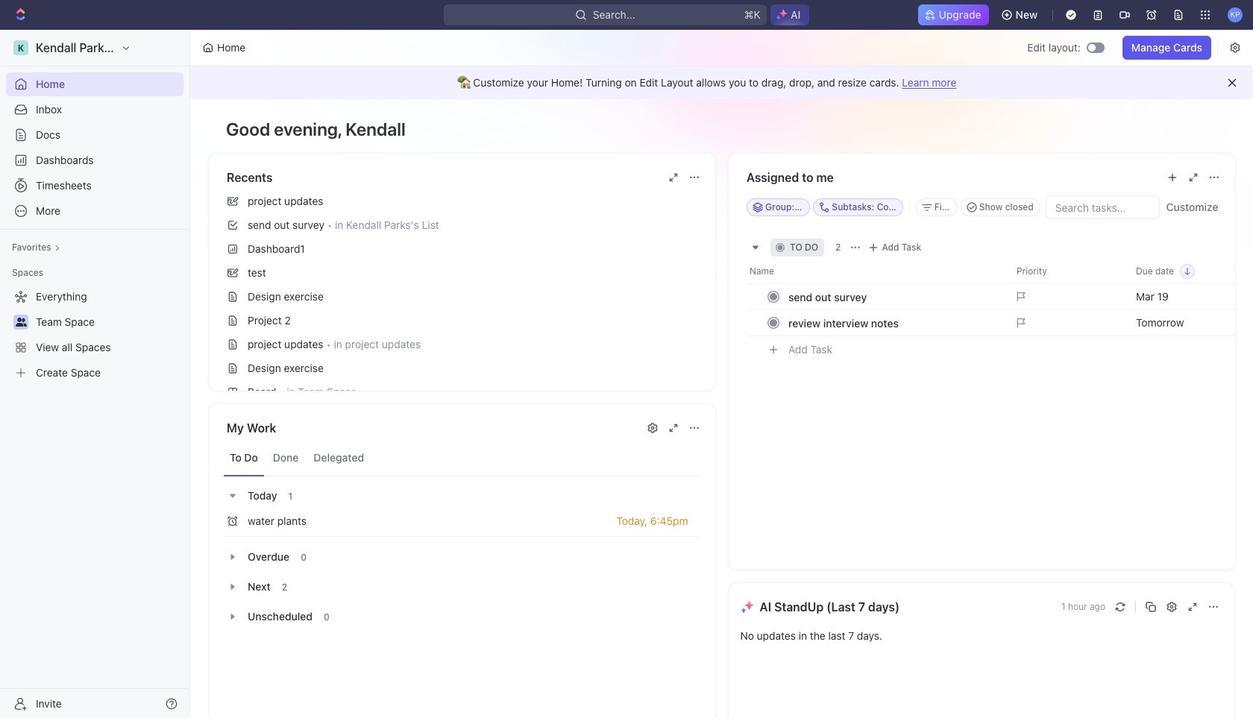 Task type: describe. For each thing, give the bounding box(es) containing it.
user group image
[[15, 318, 26, 327]]

Search tasks... text field
[[1046, 196, 1159, 219]]

tree inside the sidebar navigation
[[6, 285, 184, 385]]



Task type: locate. For each thing, give the bounding box(es) containing it.
sidebar navigation
[[0, 30, 193, 719]]

tab list
[[224, 440, 700, 477]]

kendall parks's workspace, , element
[[13, 40, 28, 55]]

alert
[[190, 66, 1253, 99]]

tree
[[6, 285, 184, 385]]



Task type: vqa. For each thing, say whether or not it's contained in the screenshot.
KENDALL PARKS'S WORKSPACE, , element
yes



